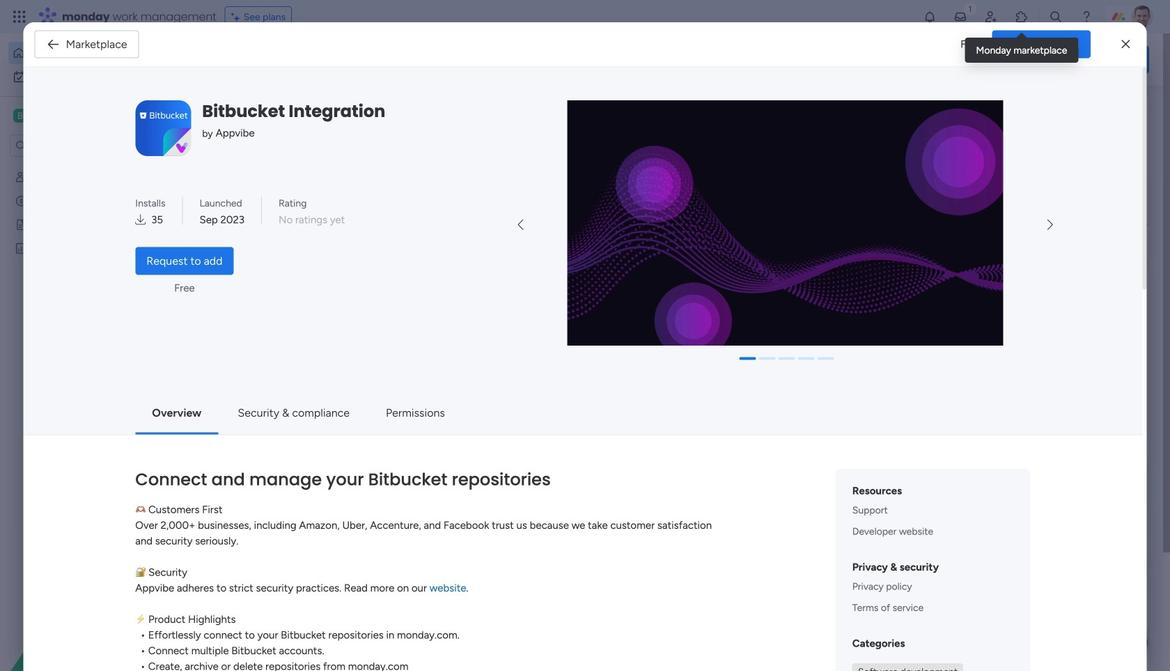 Task type: locate. For each thing, give the bounding box(es) containing it.
1 horizontal spatial terry turtle image
[[1132, 6, 1154, 28]]

list box
[[0, 163, 178, 448]]

component image
[[689, 276, 701, 289]]

1 horizontal spatial lottie animation image
[[547, 33, 938, 86]]

public dashboard image
[[15, 242, 28, 255]]

1 horizontal spatial lottie animation element
[[547, 33, 938, 86]]

0 vertical spatial lottie animation element
[[547, 33, 938, 86]]

workspace image
[[13, 108, 27, 123]]

2 vertical spatial check circle image
[[962, 184, 971, 195]]

app logo image
[[135, 100, 191, 156]]

lottie animation element
[[547, 33, 938, 86], [0, 530, 178, 671]]

circle o image
[[962, 166, 971, 177], [962, 202, 971, 212]]

terry turtle image
[[1132, 6, 1154, 28], [248, 573, 276, 601]]

v2 download image
[[135, 212, 146, 228]]

marketplace arrow left image
[[518, 220, 524, 230]]

1 vertical spatial lottie animation image
[[0, 530, 178, 671]]

see plans image
[[231, 9, 244, 25]]

1 circle o image from the top
[[962, 166, 971, 177]]

0 vertical spatial check circle image
[[962, 131, 971, 141]]

dapulse x slim image
[[1129, 101, 1146, 118]]

notifications image
[[923, 10, 937, 24]]

add to favorites image
[[413, 425, 427, 439]]

remove from favorites image
[[641, 255, 655, 269]]

close my workspaces image
[[215, 655, 232, 671]]

close update feed (inbox) image
[[215, 525, 232, 542]]

1 vertical spatial circle o image
[[962, 202, 971, 212]]

invite members image
[[985, 10, 999, 24]]

public board image
[[15, 218, 28, 231], [233, 254, 248, 270], [689, 254, 704, 270], [233, 425, 248, 440]]

0 vertical spatial circle o image
[[962, 166, 971, 177]]

v2 user feedback image
[[952, 52, 963, 67]]

select product image
[[13, 10, 26, 24]]

1 vertical spatial check circle image
[[962, 149, 971, 159]]

check circle image
[[962, 131, 971, 141], [962, 149, 971, 159], [962, 184, 971, 195]]

0 horizontal spatial lottie animation element
[[0, 530, 178, 671]]

0 vertical spatial terry turtle image
[[1132, 6, 1154, 28]]

templates image image
[[953, 280, 1137, 377]]

1 check circle image from the top
[[962, 131, 971, 141]]

1 vertical spatial terry turtle image
[[248, 573, 276, 601]]

option
[[8, 42, 169, 64], [8, 66, 169, 88], [0, 165, 178, 168]]

lottie animation image
[[547, 33, 938, 86], [0, 530, 178, 671]]



Task type: vqa. For each thing, say whether or not it's contained in the screenshot.
the topmost slider arrow image
no



Task type: describe. For each thing, give the bounding box(es) containing it.
update feed image
[[954, 10, 968, 24]]

add to favorites image
[[869, 255, 883, 269]]

1 element
[[356, 525, 373, 542]]

0 vertical spatial lottie animation image
[[547, 33, 938, 86]]

help image
[[1080, 10, 1094, 24]]

2 vertical spatial option
[[0, 165, 178, 168]]

marketplace arrow right image
[[1048, 220, 1054, 230]]

2 check circle image from the top
[[962, 149, 971, 159]]

dapulse x slim image
[[1122, 36, 1131, 53]]

quick search results list box
[[215, 130, 907, 486]]

contact sales element
[[941, 642, 1150, 671]]

monday marketplace image
[[1015, 10, 1029, 24]]

1 vertical spatial lottie animation element
[[0, 530, 178, 671]]

component image
[[233, 276, 245, 289]]

workspace selection element
[[13, 107, 88, 124]]

search everything image
[[1050, 10, 1063, 24]]

3 check circle image from the top
[[962, 184, 971, 195]]

2 circle o image from the top
[[962, 202, 971, 212]]

Search in workspace field
[[29, 138, 116, 154]]

1 vertical spatial option
[[8, 66, 169, 88]]

close recently visited image
[[215, 114, 232, 130]]

0 horizontal spatial terry turtle image
[[248, 573, 276, 601]]

0 horizontal spatial lottie animation image
[[0, 530, 178, 671]]

v2 bolt switch image
[[1061, 52, 1069, 67]]

1 image
[[965, 1, 977, 16]]

0 vertical spatial option
[[8, 42, 169, 64]]



